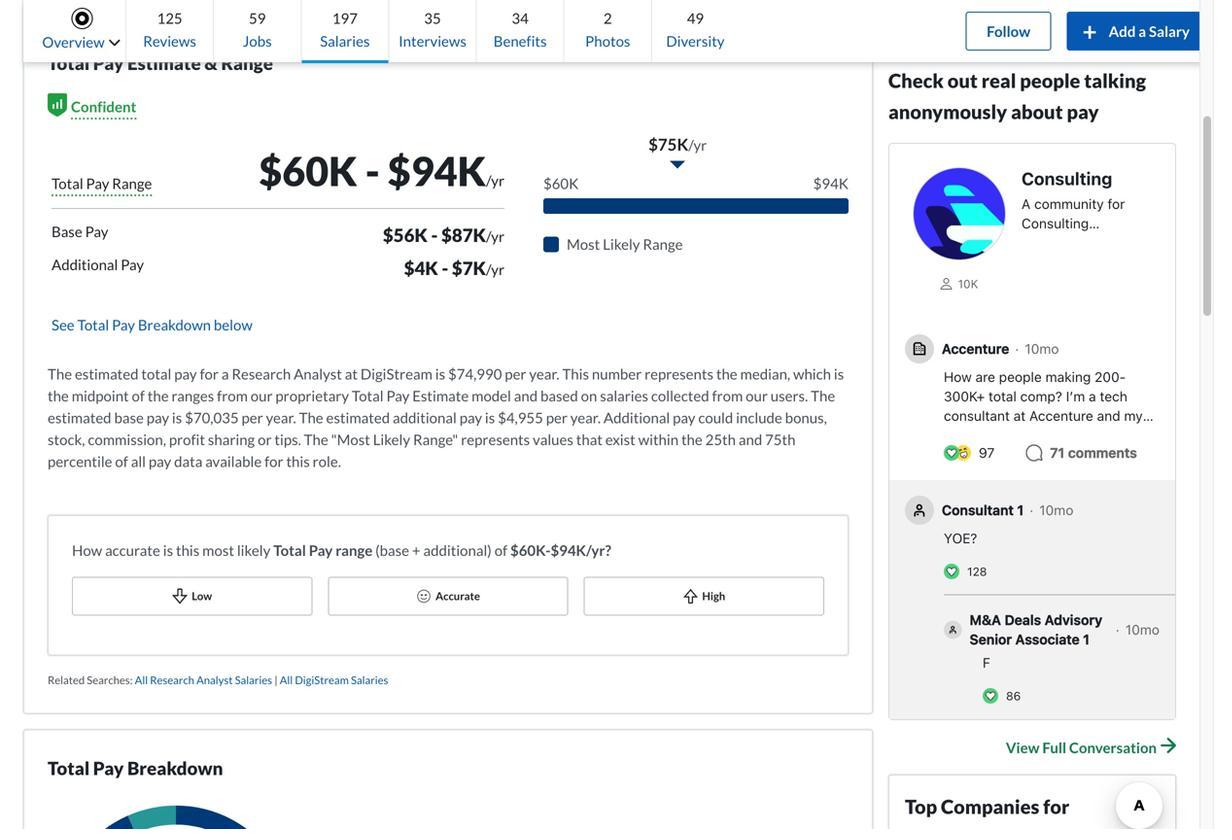 Task type: describe. For each thing, give the bounding box(es) containing it.
additional
[[393, 409, 457, 426]]

estimated up "most
[[326, 409, 390, 426]]

research inside the estimated total pay for a research analyst at digistream is $74,990 per year. this number represents the median, which is the midpoint of the ranges from our proprietary total pay estimate model and based on salaries collected from our users. the estimated base pay is $70,035 per year. the estimated additional pay is $4,955 per year. additional pay could include bonus, stock, commission, profit sharing or tips. the "most likely range" represents values that exist within the 25th and 75th percentile of all pay data available for this role.
[[232, 365, 291, 383]]

midpoint
[[72, 387, 129, 404]]

commission,
[[88, 431, 166, 448]]

the left midpoint
[[48, 387, 69, 404]]

low button
[[72, 577, 312, 616]]

stock,
[[48, 431, 85, 448]]

values
[[533, 431, 574, 448]]

the down 'which'
[[811, 387, 835, 404]]

sharing
[[208, 431, 255, 448]]

1 horizontal spatial of
[[132, 387, 145, 404]]

(base
[[375, 542, 409, 559]]

0 vertical spatial likely
[[603, 235, 640, 253]]

0 vertical spatial estimate
[[127, 52, 201, 74]]

0 horizontal spatial of
[[115, 453, 128, 470]]

pay right base
[[85, 223, 108, 240]]

profit
[[169, 431, 205, 448]]

m&a
[[970, 612, 1001, 628]]

2 from from the left
[[712, 387, 743, 404]]

$4k - $7k / yr
[[404, 257, 505, 279]]

pay inside the estimated total pay for a research analyst at digistream is $74,990 per year. this number represents the median, which is the midpoint of the ranges from our proprietary total pay estimate model and based on salaries collected from our users. the estimated base pay is $70,035 per year. the estimated additional pay is $4,955 per year. additional pay could include bonus, stock, commission, profit sharing or tips. the "most likely range" represents values that exist within the 25th and 75th percentile of all pay data available for this role.
[[386, 387, 410, 404]]

jobs
[[243, 32, 272, 50]]

yr for $94k
[[491, 172, 505, 189]]

- for $56k
[[431, 224, 438, 246]]

10mo for consultant 1
[[1040, 502, 1074, 518]]

/ for $87k
[[486, 228, 491, 245]]

estimated up stock,
[[48, 409, 111, 426]]

pay down searches
[[93, 757, 124, 779]]

related
[[48, 674, 85, 687]]

$4k
[[404, 257, 438, 279]]

is left "$74,990"
[[435, 365, 445, 383]]

2 horizontal spatial year.
[[571, 409, 601, 426]]

$74,990
[[448, 365, 502, 383]]

available
[[205, 453, 262, 470]]

1 horizontal spatial a
[[1139, 22, 1147, 40]]

is up profit
[[172, 409, 182, 426]]

$7k
[[452, 257, 486, 279]]

high
[[702, 590, 726, 603]]

associate
[[1016, 631, 1080, 647]]

$70,035
[[185, 409, 239, 426]]

median,
[[740, 365, 791, 383]]

salaries down 197
[[320, 32, 370, 50]]

34 benefits
[[494, 9, 547, 50]]

base
[[52, 223, 82, 240]]

top
[[905, 795, 937, 819]]

talking
[[1084, 69, 1146, 92]]

senior
[[970, 631, 1012, 647]]

197 salaries
[[320, 9, 370, 50]]

total down related
[[48, 757, 90, 779]]

49
[[687, 9, 704, 27]]

estimated up midpoint
[[75, 365, 139, 383]]

for inside top companies for "compensation an
[[1043, 795, 1070, 819]]

pay left range
[[309, 542, 333, 559]]

97
[[979, 445, 995, 461]]

comments
[[1068, 445, 1137, 461]]

add
[[1109, 22, 1136, 40]]

f
[[983, 655, 991, 671]]

across
[[1109, 235, 1150, 251]]

full
[[1043, 739, 1067, 756]]

86
[[1006, 689, 1021, 703]]

35 interviews
[[399, 9, 467, 50]]

1 our from the left
[[251, 387, 273, 404]]

include
[[736, 409, 783, 426]]

a inside the estimated total pay for a research analyst at digistream is $74,990 per year. this number represents the median, which is the midpoint of the ranges from our proprietary total pay estimate model and based on salaries collected from our users. the estimated base pay is $70,035 per year. the estimated additional pay is $4,955 per year. additional pay could include bonus, stock, commission, profit sharing or tips. the "most likely range" represents values that exist within the 25th and 75th percentile of all pay data available for this role.
[[222, 365, 229, 383]]

125 reviews
[[143, 9, 196, 50]]

accenture
[[942, 341, 1010, 357]]

128
[[967, 565, 987, 578]]

could
[[699, 409, 733, 426]]

&
[[204, 52, 218, 74]]

is right 'which'
[[834, 365, 844, 383]]

additional)
[[423, 542, 492, 559]]

base
[[114, 409, 144, 426]]

anonymously
[[889, 100, 1008, 123]]

10k
[[958, 277, 979, 291]]

pay down collected
[[673, 409, 696, 426]]

low
[[192, 590, 212, 603]]

:
[[130, 674, 133, 687]]

2 vertical spatial of
[[495, 542, 508, 559]]

searches
[[87, 674, 130, 687]]

pay right the all
[[149, 453, 171, 470]]

deals
[[1005, 612, 1042, 628]]

advisory
[[1045, 612, 1103, 628]]

the up role. on the bottom of the page
[[304, 431, 328, 448]]

0 horizontal spatial per
[[242, 409, 263, 426]]

+
[[412, 542, 421, 559]]

10mo for m&a deals advisory senior associate 1
[[1126, 622, 1160, 638]]

based
[[541, 387, 578, 404]]

likely
[[237, 542, 271, 559]]

total inside the estimated total pay for a research analyst at digistream is $74,990 per year. this number represents the median, which is the midpoint of the ranges from our proprietary total pay estimate model and based on salaries collected from our users. the estimated base pay is $70,035 per year. the estimated additional pay is $4,955 per year. additional pay could include bonus, stock, commission, profit sharing or tips. the "most likely range" represents values that exist within the 25th and 75th percentile of all pay data available for this role.
[[352, 387, 384, 404]]

2
[[604, 9, 612, 27]]

2 consulting from the top
[[1022, 215, 1089, 231]]

accurate
[[105, 542, 160, 559]]

1 horizontal spatial range
[[221, 52, 273, 74]]

accurate button
[[328, 577, 568, 616]]

users.
[[771, 387, 808, 404]]

proprietary
[[276, 387, 349, 404]]

the up midpoint
[[48, 365, 72, 383]]

check out real people talking anonymously about pay
[[889, 69, 1146, 123]]

pay down model
[[460, 409, 482, 426]]

1 horizontal spatial year.
[[529, 365, 560, 383]]

total down the overview
[[48, 52, 90, 74]]

salaries right |
[[351, 674, 388, 687]]

follow button
[[966, 12, 1052, 51]]

out
[[948, 69, 978, 92]]

59
[[249, 9, 266, 27]]

0 vertical spatial breakdown
[[138, 316, 211, 334]]

percentile
[[48, 453, 112, 470]]

$60k for $60k
[[544, 175, 579, 192]]

salaries left |
[[235, 674, 272, 687]]

range"
[[413, 431, 458, 448]]

check
[[889, 69, 944, 92]]

see total pay breakdown below link
[[40, 314, 264, 336]]

the left median,
[[716, 365, 738, 383]]

salary
[[1149, 22, 1190, 40]]

2 our from the left
[[746, 387, 768, 404]]

2 horizontal spatial per
[[546, 409, 568, 426]]

$87k
[[441, 224, 486, 246]]

2 photos
[[585, 9, 630, 50]]

/ for $7k
[[486, 261, 491, 278]]

most
[[567, 235, 600, 253]]

1 from from the left
[[217, 387, 248, 404]]

community
[[1035, 196, 1104, 212]]

$60k-
[[510, 542, 551, 559]]

overview
[[42, 33, 105, 51]]

base pay
[[52, 223, 108, 240]]



Task type: vqa. For each thing, say whether or not it's contained in the screenshot.
3 PHOTOS
no



Task type: locate. For each thing, give the bounding box(es) containing it.
yoe?
[[944, 530, 978, 546]]

represents
[[645, 365, 714, 383], [461, 431, 530, 448]]

1 horizontal spatial research
[[232, 365, 291, 383]]

1 vertical spatial a
[[222, 365, 229, 383]]

0 vertical spatial consulting
[[1022, 168, 1113, 189]]

digistream for all
[[295, 674, 349, 687]]

analyst up proprietary
[[294, 365, 342, 383]]

1 horizontal spatial analyst
[[294, 365, 342, 383]]

0 horizontal spatial -
[[365, 147, 380, 195]]

per up or
[[242, 409, 263, 426]]

yr inside the $4k - $7k / yr
[[491, 261, 505, 278]]

$56k
[[383, 224, 428, 246]]

our up or
[[251, 387, 273, 404]]

for inside consulting a community for consulting professionals across companies
[[1108, 196, 1125, 212]]

a right add
[[1139, 22, 1147, 40]]

0 horizontal spatial analyst
[[196, 674, 233, 687]]

range down the jobs
[[221, 52, 273, 74]]

0 horizontal spatial a
[[222, 365, 229, 383]]

pay down the talking
[[1067, 100, 1099, 123]]

all digistream salaries link
[[280, 674, 388, 687]]

digistream
[[361, 365, 433, 383], [295, 674, 349, 687]]

and up $4,955
[[514, 387, 538, 404]]

or
[[258, 431, 272, 448]]

consultant 1
[[942, 502, 1024, 518]]

0 horizontal spatial this
[[176, 542, 200, 559]]

$4,955
[[498, 409, 543, 426]]

0 vertical spatial additional
[[52, 256, 118, 273]]

1 vertical spatial 10mo
[[1040, 502, 1074, 518]]

1 vertical spatial likely
[[373, 431, 410, 448]]

2 vertical spatial -
[[442, 257, 449, 279]]

all right |
[[280, 674, 293, 687]]

0 horizontal spatial likely
[[373, 431, 410, 448]]

$60k for $60k - $94k / yr
[[259, 147, 357, 195]]

/ inside the "$75k / yr"
[[689, 136, 694, 153]]

per
[[505, 365, 527, 383], [242, 409, 263, 426], [546, 409, 568, 426]]

0 horizontal spatial $94k
[[388, 147, 486, 195]]

2 horizontal spatial range
[[643, 235, 683, 253]]

per down "based"
[[546, 409, 568, 426]]

total pay estimate & range
[[48, 52, 273, 74]]

$56k - $87k / yr
[[383, 224, 505, 246]]

exist
[[606, 431, 636, 448]]

yr right $75k
[[694, 136, 707, 153]]

71
[[1050, 445, 1065, 461]]

digistream right at
[[361, 365, 433, 383]]

1 inside 'm&a deals advisory senior associate 1'
[[1083, 631, 1090, 647]]

pay inside check out real people talking anonymously about pay
[[1067, 100, 1099, 123]]

total down at
[[352, 387, 384, 404]]

breakdown down "all research analyst salaries" link
[[127, 757, 223, 779]]

a
[[1139, 22, 1147, 40], [222, 365, 229, 383]]

1 vertical spatial digistream
[[295, 674, 349, 687]]

1 horizontal spatial digistream
[[361, 365, 433, 383]]

yr for $7k
[[491, 261, 505, 278]]

the left 25th
[[682, 431, 703, 448]]

pay
[[1067, 100, 1099, 123], [174, 365, 197, 383], [147, 409, 169, 426], [460, 409, 482, 426], [673, 409, 696, 426], [149, 453, 171, 470]]

34
[[512, 9, 529, 27]]

1 horizontal spatial and
[[739, 431, 763, 448]]

of left the all
[[115, 453, 128, 470]]

is
[[435, 365, 445, 383], [834, 365, 844, 383], [172, 409, 182, 426], [485, 409, 495, 426], [163, 542, 173, 559]]

0 horizontal spatial 1
[[1017, 502, 1024, 518]]

125
[[157, 9, 182, 27]]

tips.
[[275, 431, 301, 448]]

1 horizontal spatial from
[[712, 387, 743, 404]]

about
[[1011, 100, 1063, 123]]

of
[[132, 387, 145, 404], [115, 453, 128, 470], [495, 542, 508, 559]]

range
[[221, 52, 273, 74], [112, 175, 152, 192], [643, 235, 683, 253]]

/ inside the $4k - $7k / yr
[[486, 261, 491, 278]]

of left $60k-
[[495, 542, 508, 559]]

pay up see total pay breakdown below
[[121, 256, 144, 273]]

additional inside the estimated total pay for a research analyst at digistream is $74,990 per year. this number represents the median, which is the midpoint of the ranges from our proprietary total pay estimate model and based on salaries collected from our users. the estimated base pay is $70,035 per year. the estimated additional pay is $4,955 per year. additional pay could include bonus, stock, commission, profit sharing or tips. the "most likely range" represents values that exist within the 25th and 75th percentile of all pay data available for this role.
[[604, 409, 670, 426]]

total right see
[[77, 316, 109, 334]]

total pay range
[[52, 175, 152, 192]]

0 vertical spatial a
[[1139, 22, 1147, 40]]

reviews
[[143, 32, 196, 50]]

1 horizontal spatial our
[[746, 387, 768, 404]]

range for total pay range
[[112, 175, 152, 192]]

1 down advisory
[[1083, 631, 1090, 647]]

0 vertical spatial and
[[514, 387, 538, 404]]

range right most
[[643, 235, 683, 253]]

10mo right advisory
[[1126, 622, 1160, 638]]

photos
[[585, 32, 630, 50]]

how accurate is this most likely total pay range (base + additional) of $60k-$94k/yr?
[[72, 542, 611, 559]]

digistream right |
[[295, 674, 349, 687]]

on
[[581, 387, 597, 404]]

yr inside $60k - $94k / yr
[[491, 172, 505, 189]]

for down the full
[[1043, 795, 1070, 819]]

total pay breakdown
[[48, 757, 223, 779]]

likely right most
[[603, 235, 640, 253]]

this
[[286, 453, 310, 470], [176, 542, 200, 559]]

yr right $7k
[[491, 261, 505, 278]]

0 horizontal spatial and
[[514, 387, 538, 404]]

2 all from the left
[[280, 674, 293, 687]]

yr up $56k - $87k / yr on the left top of page
[[491, 172, 505, 189]]

0 horizontal spatial all
[[135, 674, 148, 687]]

digistream inside the estimated total pay for a research analyst at digistream is $74,990 per year. this number represents the median, which is the midpoint of the ranges from our proprietary total pay estimate model and based on salaries collected from our users. the estimated base pay is $70,035 per year. the estimated additional pay is $4,955 per year. additional pay could include bonus, stock, commission, profit sharing or tips. the "most likely range" represents values that exist within the 25th and 75th percentile of all pay data available for this role.
[[361, 365, 433, 383]]

0 vertical spatial this
[[286, 453, 310, 470]]

year. up "based"
[[529, 365, 560, 383]]

consultant
[[942, 502, 1014, 518]]

0 horizontal spatial range
[[112, 175, 152, 192]]

year. down on
[[571, 409, 601, 426]]

1 horizontal spatial additional
[[604, 409, 670, 426]]

accurate
[[436, 590, 480, 603]]

consulting up 'professionals'
[[1022, 215, 1089, 231]]

1 horizontal spatial per
[[505, 365, 527, 383]]

view
[[1006, 739, 1040, 756]]

1 vertical spatial 1
[[1083, 631, 1090, 647]]

year. up tips.
[[266, 409, 296, 426]]

1 horizontal spatial $60k
[[544, 175, 579, 192]]

pay right see
[[112, 316, 135, 334]]

estimate up additional
[[412, 387, 469, 404]]

0 vertical spatial digistream
[[361, 365, 433, 383]]

- for $60k
[[365, 147, 380, 195]]

1 vertical spatial -
[[431, 224, 438, 246]]

likely down additional
[[373, 431, 410, 448]]

1 vertical spatial represents
[[461, 431, 530, 448]]

range for most likely range
[[643, 235, 683, 253]]

real
[[982, 69, 1017, 92]]

1 horizontal spatial this
[[286, 453, 310, 470]]

1 consulting from the top
[[1022, 168, 1113, 189]]

yr inside the "$75k / yr"
[[694, 136, 707, 153]]

pay down the overview
[[93, 52, 124, 74]]

10mo for accenture
[[1025, 341, 1059, 357]]

likely inside the estimated total pay for a research analyst at digistream is $74,990 per year. this number represents the median, which is the midpoint of the ranges from our proprietary total pay estimate model and based on salaries collected from our users. the estimated base pay is $70,035 per year. the estimated additional pay is $4,955 per year. additional pay could include bonus, stock, commission, profit sharing or tips. the "most likely range" represents values that exist within the 25th and 75th percentile of all pay data available for this role.
[[373, 431, 410, 448]]

0 horizontal spatial from
[[217, 387, 248, 404]]

from up "$70,035"
[[217, 387, 248, 404]]

2 vertical spatial range
[[643, 235, 683, 253]]

represents down $4,955
[[461, 431, 530, 448]]

35
[[424, 9, 441, 27]]

total right likely
[[273, 542, 306, 559]]

0 horizontal spatial research
[[150, 674, 194, 687]]

analyst
[[294, 365, 342, 383], [196, 674, 233, 687]]

bonus,
[[785, 409, 827, 426]]

consulting up community at the top right of page
[[1022, 168, 1113, 189]]

this inside the estimated total pay for a research analyst at digistream is $74,990 per year. this number represents the median, which is the midpoint of the ranges from our proprietary total pay estimate model and based on salaries collected from our users. the estimated base pay is $70,035 per year. the estimated additional pay is $4,955 per year. additional pay could include bonus, stock, commission, profit sharing or tips. the "most likely range" represents values that exist within the 25th and 75th percentile of all pay data available for this role.
[[286, 453, 310, 470]]

0 horizontal spatial represents
[[461, 431, 530, 448]]

below
[[214, 316, 253, 334]]

1 vertical spatial analyst
[[196, 674, 233, 687]]

all
[[131, 453, 146, 470]]

0 vertical spatial 10mo
[[1025, 341, 1059, 357]]

view full conversation link
[[889, 736, 1177, 759]]

25th
[[706, 431, 736, 448]]

0 vertical spatial 1
[[1017, 502, 1024, 518]]

research
[[232, 365, 291, 383], [150, 674, 194, 687]]

year.
[[529, 365, 560, 383], [266, 409, 296, 426], [571, 409, 601, 426]]

of up base
[[132, 387, 145, 404]]

1 vertical spatial breakdown
[[127, 757, 223, 779]]

/ for $94k
[[486, 172, 491, 189]]

this left the most at the bottom of the page
[[176, 542, 200, 559]]

0 vertical spatial -
[[365, 147, 380, 195]]

10mo right accenture at the right
[[1025, 341, 1059, 357]]

1 vertical spatial range
[[112, 175, 152, 192]]

|
[[274, 674, 278, 687]]

yr inside $56k - $87k / yr
[[491, 228, 505, 245]]

2 vertical spatial 10mo
[[1126, 622, 1160, 638]]

pay up additional
[[386, 387, 410, 404]]

per up model
[[505, 365, 527, 383]]

total up base
[[52, 175, 83, 192]]

1 vertical spatial consulting
[[1022, 215, 1089, 231]]

0 horizontal spatial digistream
[[295, 674, 349, 687]]

1 horizontal spatial all
[[280, 674, 293, 687]]

0 vertical spatial of
[[132, 387, 145, 404]]

estimate down the reviews
[[127, 52, 201, 74]]

0 horizontal spatial our
[[251, 387, 273, 404]]

1 horizontal spatial estimate
[[412, 387, 469, 404]]

1 vertical spatial this
[[176, 542, 200, 559]]

research right :
[[150, 674, 194, 687]]

1 vertical spatial additional
[[604, 409, 670, 426]]

the down "total"
[[148, 387, 169, 404]]

1 vertical spatial estimate
[[412, 387, 469, 404]]

add a salary link
[[1067, 12, 1206, 51]]

top companies for "compensation an
[[905, 795, 1079, 829]]

is down model
[[485, 409, 495, 426]]

data
[[174, 453, 203, 470]]

1 horizontal spatial $94k
[[814, 175, 849, 192]]

digistream for at
[[361, 365, 433, 383]]

related searches : all research analyst salaries | all digistream salaries
[[48, 674, 388, 687]]

/ inside $60k - $94k / yr
[[486, 172, 491, 189]]

yr right the $87k
[[491, 228, 505, 245]]

a
[[1022, 196, 1031, 212]]

ranges
[[172, 387, 214, 404]]

71 comments
[[1050, 445, 1137, 461]]

59 jobs
[[243, 9, 272, 50]]

the
[[716, 365, 738, 383], [48, 387, 69, 404], [148, 387, 169, 404], [682, 431, 703, 448]]

represents up collected
[[645, 365, 714, 383]]

is right accurate
[[163, 542, 173, 559]]

1 vertical spatial of
[[115, 453, 128, 470]]

for down or
[[265, 453, 283, 470]]

research up proprietary
[[232, 365, 291, 383]]

- for $4k
[[442, 257, 449, 279]]

see total pay breakdown below
[[52, 316, 253, 334]]

0 horizontal spatial year.
[[266, 409, 296, 426]]

0 vertical spatial represents
[[645, 365, 714, 383]]

view full conversation
[[1006, 739, 1157, 756]]

breakdown up "total"
[[138, 316, 211, 334]]

and down 'include'
[[739, 431, 763, 448]]

2 horizontal spatial of
[[495, 542, 508, 559]]

collected
[[651, 387, 709, 404]]

10mo down 71
[[1040, 502, 1074, 518]]

additional down base pay on the top
[[52, 256, 118, 273]]

all right :
[[135, 674, 148, 687]]

0 vertical spatial range
[[221, 52, 273, 74]]

for up ranges on the top of page
[[200, 365, 219, 383]]

most likely range
[[567, 235, 683, 253]]

image for bowl image
[[913, 167, 1006, 261]]

analyst inside the estimated total pay for a research analyst at digistream is $74,990 per year. this number represents the median, which is the midpoint of the ranges from our proprietary total pay estimate model and based on salaries collected from our users. the estimated base pay is $70,035 per year. the estimated additional pay is $4,955 per year. additional pay could include bonus, stock, commission, profit sharing or tips. the "most likely range" represents values that exist within the 25th and 75th percentile of all pay data available for this role.
[[294, 365, 342, 383]]

1 horizontal spatial -
[[431, 224, 438, 246]]

0 horizontal spatial additional
[[52, 256, 118, 273]]

1 vertical spatial and
[[739, 431, 763, 448]]

companies
[[1022, 254, 1090, 270]]

0 horizontal spatial $60k
[[259, 147, 357, 195]]

/ inside $56k - $87k / yr
[[486, 228, 491, 245]]

10mo
[[1025, 341, 1059, 357], [1040, 502, 1074, 518], [1126, 622, 1160, 638]]

range down confident
[[112, 175, 152, 192]]

additional down salaries
[[604, 409, 670, 426]]

how
[[72, 542, 102, 559]]

that
[[576, 431, 603, 448]]

professionals
[[1022, 235, 1105, 251]]

and
[[514, 387, 538, 404], [739, 431, 763, 448]]

1 right consultant
[[1017, 502, 1024, 518]]

pay up ranges on the top of page
[[174, 365, 197, 383]]

for up across on the right of the page
[[1108, 196, 1125, 212]]

1 all from the left
[[135, 674, 148, 687]]

analyst left |
[[196, 674, 233, 687]]

2 horizontal spatial -
[[442, 257, 449, 279]]

from up could
[[712, 387, 743, 404]]

which
[[793, 365, 831, 383]]

1 vertical spatial research
[[150, 674, 194, 687]]

49 diversity
[[666, 9, 725, 50]]

0 vertical spatial analyst
[[294, 365, 342, 383]]

the down proprietary
[[299, 409, 323, 426]]

$60k
[[259, 147, 357, 195], [544, 175, 579, 192]]

a up "$70,035"
[[222, 365, 229, 383]]

this down tips.
[[286, 453, 310, 470]]

estimate inside the estimated total pay for a research analyst at digistream is $74,990 per year. this number represents the median, which is the midpoint of the ranges from our proprietary total pay estimate model and based on salaries collected from our users. the estimated base pay is $70,035 per year. the estimated additional pay is $4,955 per year. additional pay could include bonus, stock, commission, profit sharing or tips. the "most likely range" represents values that exist within the 25th and 75th percentile of all pay data available for this role.
[[412, 387, 469, 404]]

our up 'include'
[[746, 387, 768, 404]]

1 horizontal spatial 1
[[1083, 631, 1090, 647]]

0 vertical spatial research
[[232, 365, 291, 383]]

1 horizontal spatial represents
[[645, 365, 714, 383]]

diversity
[[666, 32, 725, 50]]

pay up base pay on the top
[[86, 175, 109, 192]]

our
[[251, 387, 273, 404], [746, 387, 768, 404]]

1 horizontal spatial likely
[[603, 235, 640, 253]]

all research analyst salaries link
[[135, 674, 272, 687]]

yr for $87k
[[491, 228, 505, 245]]

high button
[[584, 577, 825, 616]]

pay right base
[[147, 409, 169, 426]]

0 horizontal spatial estimate
[[127, 52, 201, 74]]



